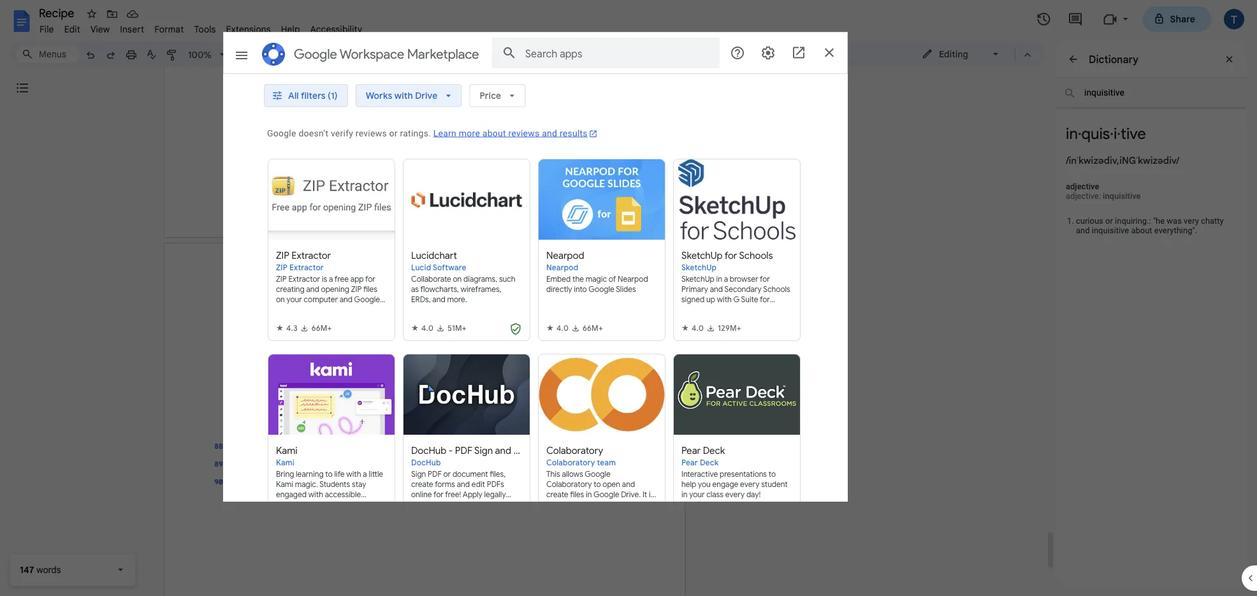 Task type: locate. For each thing, give the bounding box(es) containing it.
curious or inquiring.
[[1076, 216, 1149, 226]]

about
[[1131, 226, 1152, 235]]

menu bar inside menu bar banner
[[34, 17, 367, 38]]

was
[[1167, 216, 1182, 226]]

/
[[1066, 154, 1069, 166], [1176, 154, 1179, 166]]

menu bar
[[34, 17, 367, 38]]

dictionary results for inquisitive section
[[1056, 41, 1247, 596]]

inquisitive inside adjective adjective: inquisitive
[[1103, 191, 1141, 201]]

Search dictionary text field
[[1056, 78, 1246, 108]]

Rename text field
[[34, 5, 82, 20]]

1 horizontal spatial /
[[1176, 154, 1179, 166]]

inquisitive up the curious or inquiring.
[[1103, 191, 1141, 201]]

/ up the was
[[1176, 154, 1179, 166]]

0 horizontal spatial /
[[1066, 154, 1069, 166]]

1 vertical spatial inquisitive
[[1092, 226, 1129, 235]]

inquisitive right and
[[1092, 226, 1129, 235]]

main toolbar
[[79, 0, 818, 495]]

0 vertical spatial inquisitive
[[1103, 191, 1141, 201]]

inquisitive inside the "he was very chatty and inquisitive about everything"
[[1092, 226, 1129, 235]]

or
[[1105, 216, 1113, 226]]

adjective
[[1066, 182, 1099, 191]]

"he
[[1153, 216, 1165, 226]]

inquiring.
[[1115, 216, 1149, 226]]

dictionary
[[1089, 53, 1139, 66]]

share. private to only me. image
[[1153, 13, 1165, 25]]

in·quis·i·tive
[[1066, 124, 1146, 143]]

ingˈkwizədiv
[[1120, 154, 1176, 166]]

/ up adjective
[[1066, 154, 1069, 166]]

inquisitive
[[1103, 191, 1141, 201], [1092, 226, 1129, 235]]



Task type: vqa. For each thing, say whether or not it's contained in the screenshot.
the right /
yes



Task type: describe. For each thing, give the bounding box(es) containing it.
2 / from the left
[[1176, 154, 1179, 166]]

very
[[1184, 216, 1199, 226]]

.
[[1195, 226, 1197, 235]]

chatty
[[1201, 216, 1224, 226]]

1 / from the left
[[1066, 154, 1069, 166]]

dictionary heading
[[1089, 52, 1139, 67]]

adjective:
[[1066, 191, 1101, 201]]

Menus field
[[16, 45, 80, 63]]

/ inˈkwizədiv, ingˈkwizədiv /
[[1066, 154, 1179, 166]]

menu bar banner
[[0, 0, 1257, 596]]

:
[[1149, 216, 1151, 226]]

everything"
[[1154, 226, 1195, 235]]

Star checkbox
[[83, 5, 101, 23]]

and
[[1076, 226, 1090, 235]]

adjective adjective: inquisitive
[[1066, 182, 1141, 201]]

curious
[[1076, 216, 1103, 226]]

inˈkwizədiv,
[[1069, 154, 1120, 166]]

"he was very chatty and inquisitive about everything"
[[1076, 216, 1224, 235]]

in·quis·i·tive application
[[0, 0, 1257, 596]]



